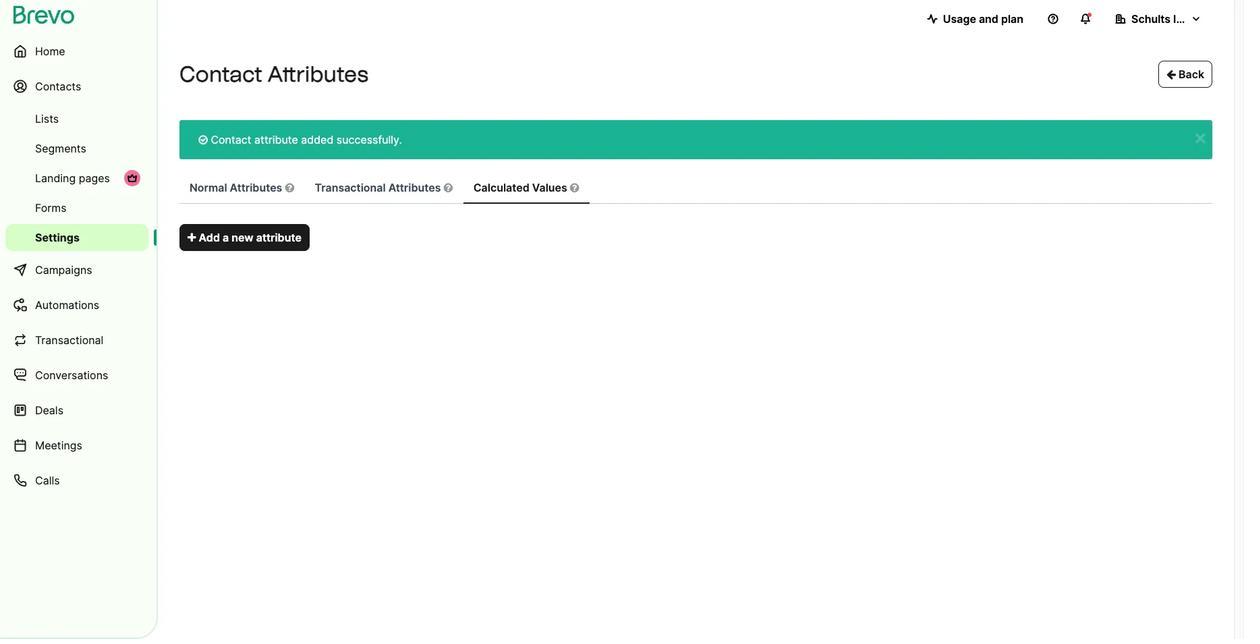 Task type: vqa. For each thing, say whether or not it's contained in the screenshot.
'Landing pages' 'LINK'
yes



Task type: locate. For each thing, give the bounding box(es) containing it.
attribute right new
[[256, 231, 302, 244]]

contact for contact attribute added successfully.
[[211, 133, 251, 146]]

attribute left added
[[254, 133, 298, 146]]

question circle image
[[285, 182, 294, 193], [570, 182, 579, 193]]

check circle o image
[[199, 134, 208, 145]]

attributes inside normal attributes 'link'
[[230, 181, 282, 194]]

lists link
[[5, 105, 148, 132]]

schults inc button
[[1105, 5, 1213, 32]]

question circle image right values
[[570, 182, 579, 193]]

1 question circle image from the left
[[285, 182, 294, 193]]

transactional down automations
[[35, 333, 104, 347]]

2 question circle image from the left
[[570, 182, 579, 193]]

normal attributes link
[[180, 173, 304, 204]]

calculated values link
[[463, 173, 590, 204]]

contact attributes
[[180, 61, 369, 87]]

attributes for normal attributes
[[230, 181, 282, 194]]

deals
[[35, 404, 63, 417]]

contact attribute added successfully.
[[208, 133, 402, 146]]

×
[[1194, 124, 1208, 150]]

attributes right normal on the top
[[230, 181, 282, 194]]

forms
[[35, 201, 66, 215]]

question circle image down contact attribute added successfully.
[[285, 182, 294, 193]]

schults inc
[[1132, 12, 1189, 26]]

transactional
[[315, 181, 386, 194], [35, 333, 104, 347]]

pages
[[79, 171, 110, 185]]

1 vertical spatial attribute
[[256, 231, 302, 244]]

forms link
[[5, 194, 148, 221]]

question circle image for normal attributes
[[285, 182, 294, 193]]

calculated
[[474, 181, 530, 194]]

transactional down successfully.
[[315, 181, 386, 194]]

home
[[35, 45, 65, 58]]

attribute
[[254, 133, 298, 146], [256, 231, 302, 244]]

0 horizontal spatial transactional
[[35, 333, 104, 347]]

and
[[979, 12, 999, 26]]

attributes up added
[[267, 61, 369, 87]]

1 vertical spatial contact
[[211, 133, 251, 146]]

usage and plan button
[[916, 5, 1035, 32]]

plan
[[1001, 12, 1024, 26]]

landing pages link
[[5, 165, 148, 192]]

attributes left question circle icon
[[388, 181, 441, 194]]

settings link
[[5, 224, 148, 251]]

schults
[[1132, 12, 1171, 26]]

transactional inside 'transactional' link
[[35, 333, 104, 347]]

add a new attribute
[[196, 231, 302, 244]]

0 vertical spatial contact
[[180, 61, 263, 87]]

0 horizontal spatial question circle image
[[285, 182, 294, 193]]

plus image
[[188, 232, 196, 243]]

1 horizontal spatial question circle image
[[570, 182, 579, 193]]

attributes inside transactional attributes link
[[388, 181, 441, 194]]

question circle image inside normal attributes 'link'
[[285, 182, 294, 193]]

contact
[[180, 61, 263, 87], [211, 133, 251, 146]]

attribute inside add a new attribute link
[[256, 231, 302, 244]]

question circle image inside calculated values link
[[570, 182, 579, 193]]

segments
[[35, 142, 86, 155]]

back link
[[1159, 61, 1213, 88]]

attributes
[[267, 61, 369, 87], [230, 181, 282, 194], [388, 181, 441, 194]]

segments link
[[5, 135, 148, 162]]

contact for contact attributes
[[180, 61, 263, 87]]

0 vertical spatial transactional
[[315, 181, 386, 194]]

campaigns link
[[5, 254, 148, 286]]

0 vertical spatial attribute
[[254, 133, 298, 146]]

1 horizontal spatial transactional
[[315, 181, 386, 194]]

lists
[[35, 112, 59, 126]]

1 vertical spatial transactional
[[35, 333, 104, 347]]

transactional inside transactional attributes link
[[315, 181, 386, 194]]

transactional for transactional attributes
[[315, 181, 386, 194]]



Task type: describe. For each thing, give the bounding box(es) containing it.
question circle image
[[444, 182, 453, 193]]

conversations
[[35, 368, 108, 382]]

calculated values
[[474, 181, 570, 194]]

landing
[[35, 171, 76, 185]]

campaigns
[[35, 263, 92, 277]]

automations link
[[5, 289, 148, 321]]

transactional attributes link
[[305, 173, 463, 204]]

attributes for transactional attributes
[[388, 181, 441, 194]]

successfully.
[[337, 133, 402, 146]]

values
[[532, 181, 567, 194]]

left___rvooi image
[[127, 173, 138, 184]]

settings
[[35, 231, 80, 244]]

calls
[[35, 474, 60, 487]]

transactional attributes
[[315, 181, 444, 194]]

a
[[223, 231, 229, 244]]

contacts
[[35, 80, 81, 93]]

home link
[[5, 35, 148, 67]]

usage and plan
[[943, 12, 1024, 26]]

arrow left image
[[1167, 69, 1176, 80]]

add a new attribute link
[[180, 224, 310, 251]]

calls link
[[5, 464, 148, 497]]

contacts link
[[5, 70, 148, 103]]

× button
[[1194, 124, 1208, 150]]

usage
[[943, 12, 976, 26]]

add
[[199, 231, 220, 244]]

normal
[[190, 181, 227, 194]]

deals link
[[5, 394, 148, 427]]

transactional for transactional
[[35, 333, 104, 347]]

attributes for contact attributes
[[267, 61, 369, 87]]

automations
[[35, 298, 99, 312]]

question circle image for calculated values
[[570, 182, 579, 193]]

meetings
[[35, 439, 82, 452]]

new
[[232, 231, 254, 244]]

transactional link
[[5, 324, 148, 356]]

landing pages
[[35, 171, 110, 185]]

added
[[301, 133, 334, 146]]

normal attributes
[[190, 181, 285, 194]]

inc
[[1174, 12, 1189, 26]]

conversations link
[[5, 359, 148, 391]]

meetings link
[[5, 429, 148, 462]]

back
[[1176, 67, 1205, 81]]



